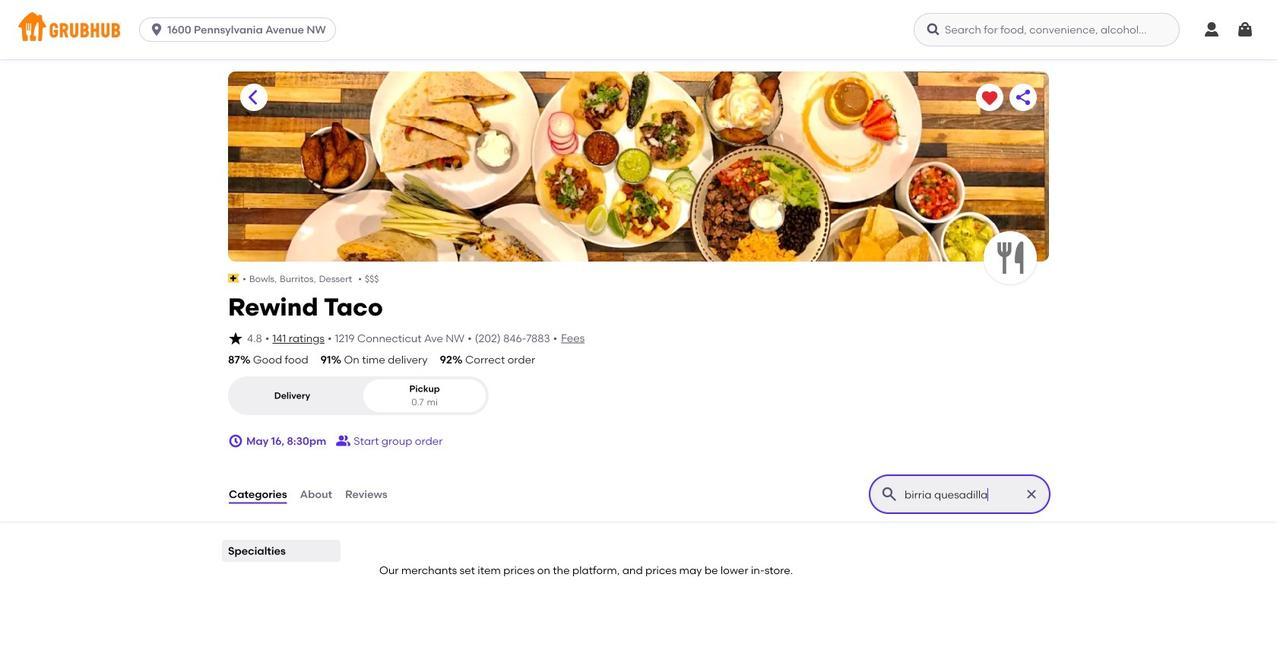 Task type: describe. For each thing, give the bounding box(es) containing it.
main navigation navigation
[[0, 0, 1278, 59]]

1 horizontal spatial svg image
[[1203, 21, 1221, 39]]

0 horizontal spatial svg image
[[926, 22, 942, 37]]

Search Rewind Taco search field
[[904, 487, 1020, 502]]

svg image inside main navigation navigation
[[149, 22, 164, 37]]

search icon image
[[881, 485, 899, 503]]

2 horizontal spatial svg image
[[1237, 21, 1255, 39]]

subscription pass image
[[228, 274, 240, 283]]

1 vertical spatial svg image
[[228, 331, 243, 346]]

caret left icon image
[[245, 88, 263, 106]]



Task type: vqa. For each thing, say whether or not it's contained in the screenshot.
rightmost svg image
yes



Task type: locate. For each thing, give the bounding box(es) containing it.
2 vertical spatial svg image
[[228, 434, 243, 449]]

svg image
[[1203, 21, 1221, 39], [1237, 21, 1255, 39], [926, 22, 942, 37]]

svg image
[[149, 22, 164, 37], [228, 331, 243, 346], [228, 434, 243, 449]]

0 vertical spatial svg image
[[149, 22, 164, 37]]

option group
[[228, 377, 489, 415]]

x icon image
[[1024, 487, 1040, 502]]

people icon image
[[336, 434, 351, 449]]

share icon image
[[1015, 88, 1033, 106]]

Search for food, convenience, alcohol... search field
[[914, 13, 1180, 46]]



